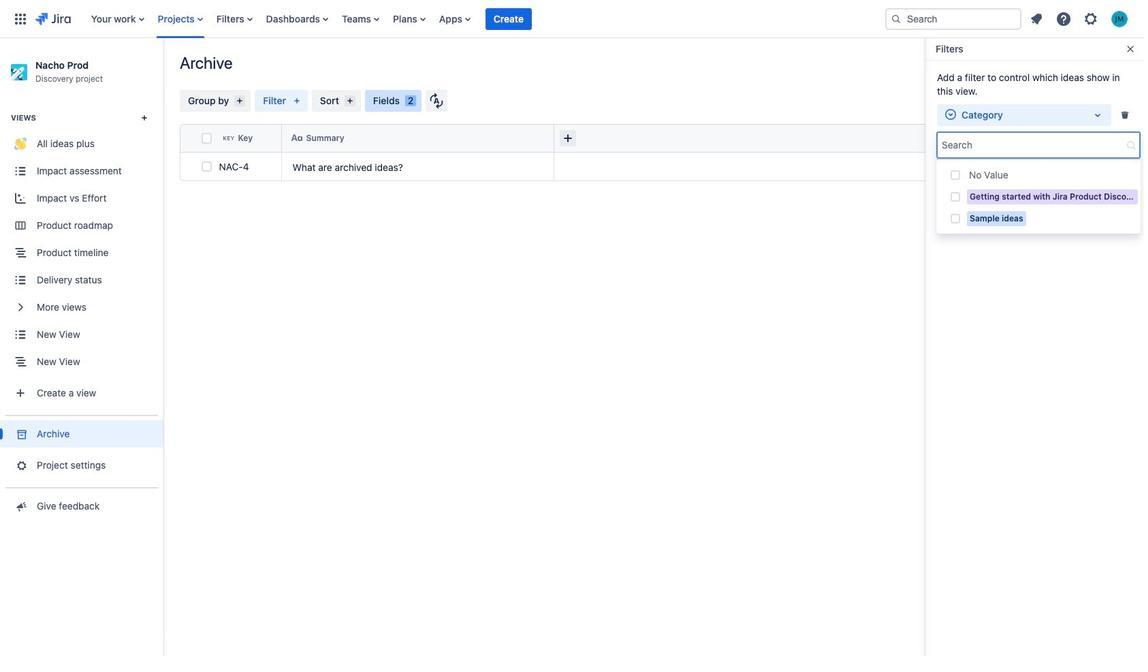 Task type: describe. For each thing, give the bounding box(es) containing it.
notifications image
[[1029, 11, 1045, 27]]

polaris common.ui.field config.add.add more.icon image
[[560, 130, 577, 147]]

close image
[[1120, 110, 1131, 121]]

project settings image
[[13, 459, 28, 473]]

close image
[[1126, 44, 1137, 55]]

settings image
[[1084, 11, 1100, 27]]

help image
[[1056, 11, 1073, 27]]

1 horizontal spatial list
[[1025, 6, 1137, 31]]

add a filter image
[[943, 138, 954, 149]]

single select dropdown image
[[946, 109, 957, 120]]

feedback image
[[13, 500, 28, 513]]

search image
[[891, 13, 902, 24]]

primary element
[[8, 0, 875, 38]]



Task type: locate. For each thing, give the bounding box(es) containing it.
:wave: image
[[14, 138, 27, 150]]

banner
[[0, 0, 1145, 38]]

1 vertical spatial search field
[[938, 133, 1124, 157]]

None search field
[[886, 8, 1022, 30]]

list
[[84, 0, 875, 38], [1025, 6, 1137, 31]]

cell
[[180, 124, 199, 153], [555, 124, 725, 153], [555, 153, 725, 181]]

0 horizontal spatial list
[[84, 0, 875, 38]]

:wave: image
[[14, 138, 27, 150]]

0 vertical spatial search field
[[886, 8, 1022, 30]]

jira product discovery navigation element
[[0, 38, 164, 656]]

appswitcher icon image
[[12, 11, 29, 27]]

Search field
[[886, 8, 1022, 30], [938, 133, 1124, 157]]

jira image
[[35, 11, 71, 27], [35, 11, 71, 27]]

your profile and settings image
[[1112, 11, 1128, 27]]

current project sidebar image
[[149, 55, 179, 82]]

autosave is enabled image
[[430, 93, 444, 109]]

key image
[[223, 133, 234, 144]]

group
[[0, 96, 164, 415]]

list item
[[486, 0, 532, 38]]

summary image
[[291, 133, 302, 144]]



Task type: vqa. For each thing, say whether or not it's contained in the screenshot.
Appswitcher Icon on the top of page
yes



